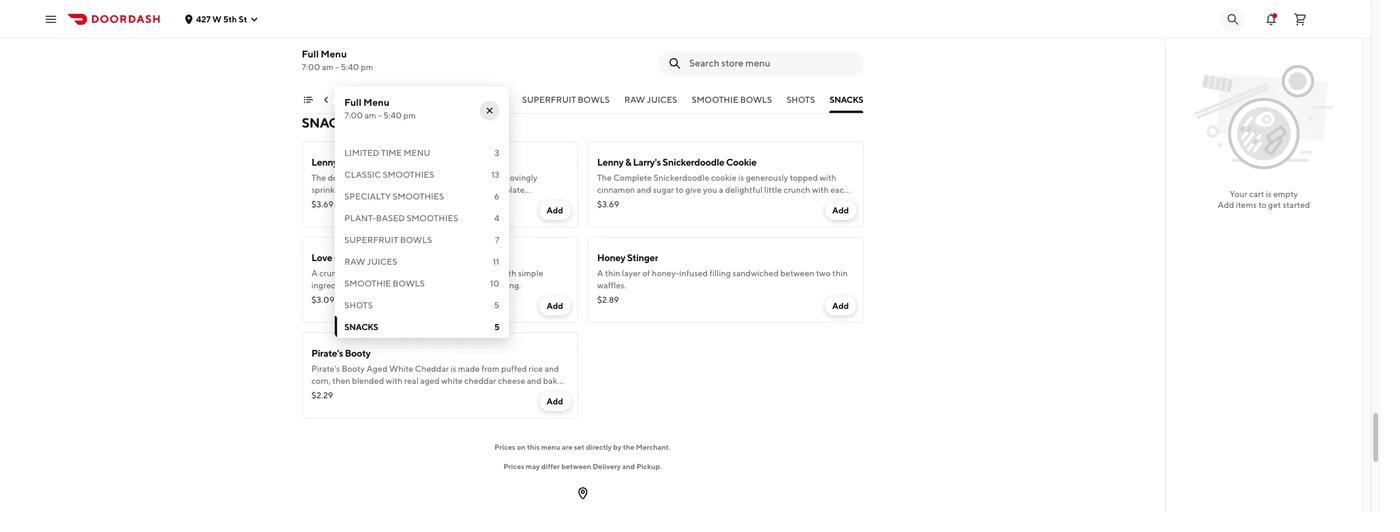Task type: describe. For each thing, give the bounding box(es) containing it.
aged
[[420, 377, 440, 386]]

infused
[[680, 269, 708, 278]]

rice
[[529, 364, 543, 374]]

1 vertical spatial smoothie
[[344, 279, 391, 289]]

and up baked
[[545, 364, 559, 374]]

smoothie bowls button
[[692, 94, 772, 113]]

are
[[562, 443, 573, 452]]

set
[[574, 443, 585, 452]]

open menu image
[[44, 12, 58, 26]]

has inside lenny & larry's snickerdoodle cookie the complete snickerdoodle cookie is generously topped with cinnamon and sugar to give you a delightful little crunch with each tasty bite.  each cookie is certified vegan and has 16g of plant- based protein.
[[771, 197, 784, 207]]

0 items, open order cart image
[[1293, 12, 1308, 26]]

vegan inside lenny & larry's snickerdoodle cookie the complete snickerdoodle cookie is generously topped with cinnamon and sugar to give you a delightful little crunch with each tasty bite.  each cookie is certified vegan and has 16g of plant- based protein.
[[729, 197, 753, 207]]

bowls inside "button"
[[740, 95, 772, 105]]

sweet
[[421, 185, 444, 195]]

$2.29
[[311, 391, 333, 401]]

white
[[441, 377, 463, 386]]

aged
[[367, 364, 388, 374]]

13
[[491, 170, 499, 180]]

0 horizontal spatial chip
[[423, 157, 444, 168]]

0 vertical spatial full menu 7:00 am - 5:40 pm
[[302, 48, 373, 72]]

1 vertical spatial plant-
[[344, 214, 376, 223]]

the inside lenny & larry's snickerdoodle cookie the complete snickerdoodle cookie is generously topped with cinnamon and sugar to give you a delightful little crunch with each tasty bite.  each cookie is certified vegan and has 16g of plant- based protein.
[[597, 173, 612, 183]]

juices inside "button"
[[647, 95, 677, 105]]

1 thin from the left
[[605, 269, 620, 278]]

get
[[1268, 200, 1281, 210]]

of inside honey stinger a thin layer of honey-infused filling sandwiched between two thin waffles. $2.89 add
[[642, 269, 650, 278]]

1 vertical spatial crunchy
[[359, 281, 390, 291]]

427 w 5th st
[[196, 14, 247, 24]]

is right 13
[[500, 173, 506, 183]]

raw juices button
[[624, 94, 677, 113]]

with up 'each'
[[820, 173, 837, 183]]

add button for honey stinger
[[825, 297, 856, 316]]

perfectly
[[311, 389, 346, 398]]

0 horizontal spatial shots
[[344, 301, 373, 311]]

.
[[669, 443, 671, 452]]

delivery
[[593, 463, 621, 472]]

corn
[[334, 252, 355, 264]]

add button down simple
[[539, 297, 571, 316]]

prices on this menu are set directly by the merchant .
[[495, 443, 671, 452]]

1 horizontal spatial smoothie bowls
[[692, 95, 772, 105]]

add button for pirate's booty
[[539, 392, 571, 412]]

lenny & larry's chocolate chip cookie the delectable complete chocolate chip cookie is lovingly sprinkled with sizeable semi-sweet morsels of chocolate throughout.  each cookie is certified vegan and has 16g of plant- based protein.
[[311, 157, 557, 219]]

1 pirate's from the top
[[311, 348, 343, 360]]

seasoning.
[[481, 281, 521, 291]]

echinacea,
[[379, 31, 421, 41]]

1 vertical spatial juices
[[367, 257, 397, 267]]

then
[[332, 377, 350, 386]]

$5.29
[[311, 46, 334, 56]]

your cart is empty add items to get started
[[1218, 189, 1310, 210]]

1 vertical spatial superfruit bowls
[[344, 236, 432, 245]]

specialty inside the specialty smoothies button
[[280, 95, 326, 105]]

between inside honey stinger a thin layer of honey-infused filling sandwiched between two thin waffles. $2.89 add
[[781, 269, 815, 278]]

cheddar
[[415, 364, 449, 374]]

16g inside "lenny & larry's chocolate chip cookie the delectable complete chocolate chip cookie is lovingly sprinkled with sizeable semi-sweet morsels of chocolate throughout.  each cookie is certified vegan and has 16g of plant- based protein."
[[509, 197, 522, 207]]

corn, inside love corn a crunchy and delicious plant-based snack made with simple ingredients: crunchy corn, sunflower oil, and seasoning. $3.09 add
[[391, 281, 411, 291]]

1 vertical spatial 5:40
[[383, 111, 402, 120]]

has inside "lenny & larry's chocolate chip cookie the delectable complete chocolate chip cookie is lovingly sprinkled with sizeable semi-sweet morsels of chocolate throughout.  each cookie is certified vegan and has 16g of plant- based protein."
[[494, 197, 507, 207]]

0 horizontal spatial 5:40
[[341, 62, 359, 72]]

waffles.
[[597, 281, 627, 291]]

ginger, turmeric, echinacea, and live probiotics $5.29
[[311, 31, 496, 56]]

1 horizontal spatial -
[[378, 111, 382, 120]]

0 vertical spatial snickerdoodle
[[663, 157, 724, 168]]

two
[[816, 269, 831, 278]]

semi-
[[400, 185, 421, 195]]

lenny for lenny & larry's snickerdoodle cookie
[[597, 157, 624, 168]]

0 horizontal spatial superfruit
[[344, 236, 398, 245]]

plant- inside 'button'
[[394, 95, 426, 105]]

427
[[196, 14, 211, 24]]

cookie down sizeable
[[380, 197, 406, 207]]

and inside ginger, turmeric, echinacea, and live probiotics $5.29
[[423, 31, 437, 41]]

lenny for lenny & larry's chocolate chip cookie
[[311, 157, 338, 168]]

probiotics
[[457, 31, 496, 41]]

delectable
[[328, 173, 369, 183]]

10
[[490, 279, 499, 289]]

blended
[[352, 377, 384, 386]]

lovingly
[[508, 173, 538, 183]]

of down lovingly
[[524, 197, 531, 207]]

this
[[527, 443, 540, 452]]

1 vertical spatial chip
[[453, 173, 471, 183]]

1 horizontal spatial full
[[344, 97, 361, 108]]

1 vertical spatial raw juices
[[344, 257, 397, 267]]

0 vertical spatial raw juices
[[624, 95, 677, 105]]

2 vertical spatial snacks
[[344, 323, 378, 332]]

classic
[[344, 170, 381, 180]]

sizeable
[[367, 185, 398, 195]]

2 pirate's from the top
[[311, 364, 340, 374]]

cookie inside lenny & larry's snickerdoodle cookie the complete snickerdoodle cookie is generously topped with cinnamon and sugar to give you a delightful little crunch with each tasty bite.  each cookie is certified vegan and has 16g of plant- based protein.
[[726, 157, 757, 168]]

by
[[613, 443, 622, 452]]

your
[[1230, 189, 1248, 199]]

certified inside "lenny & larry's chocolate chip cookie the delectable complete chocolate chip cookie is lovingly sprinkled with sizeable semi-sweet morsels of chocolate throughout.  each cookie is certified vegan and has 16g of plant- based protein."
[[415, 197, 450, 207]]

pirate's booty pirate's booty aged white cheddar is made from puffed rice and corn, then blended with real aged white cheddar cheese and baked perfectly to pirate standards.
[[311, 348, 567, 398]]

layer
[[622, 269, 641, 278]]

based inside love corn a crunchy and delicious plant-based snack made with simple ingredients: crunchy corn, sunflower oil, and seasoning. $3.09 add
[[428, 269, 451, 278]]

$3.69 for lenny & larry's snickerdoodle cookie
[[597, 200, 619, 209]]

shots button
[[787, 94, 815, 113]]

5 for shots
[[494, 301, 499, 311]]

larry's for snickerdoodle
[[633, 157, 661, 168]]

smoothie inside "button"
[[692, 95, 739, 105]]

snack
[[453, 269, 475, 278]]

0 vertical spatial chocolate
[[377, 157, 421, 168]]

a
[[719, 185, 724, 195]]

4
[[494, 214, 499, 223]]

0 vertical spatial 7:00
[[302, 62, 320, 72]]

0 vertical spatial snacks
[[830, 95, 864, 105]]

of left 6
[[477, 185, 485, 195]]

0 horizontal spatial raw
[[344, 257, 365, 267]]

puffed
[[501, 364, 527, 374]]

ginger,
[[311, 31, 340, 41]]

empty
[[1274, 189, 1298, 199]]

Item Search search field
[[689, 57, 854, 70]]

complete inside "lenny & larry's chocolate chip cookie the delectable complete chocolate chip cookie is lovingly sprinkled with sizeable semi-sweet morsels of chocolate throughout.  each cookie is certified vegan and has 16g of plant- based protein."
[[371, 173, 409, 183]]

bite.
[[618, 197, 635, 207]]

to inside "your cart is empty add items to get started"
[[1259, 200, 1267, 210]]

$3.09
[[311, 295, 334, 305]]

1 vertical spatial am
[[365, 111, 376, 120]]

0 vertical spatial -
[[335, 62, 339, 72]]

1 horizontal spatial specialty
[[344, 192, 391, 202]]

sugar
[[653, 185, 674, 195]]

filling
[[710, 269, 731, 278]]

sunflower
[[412, 281, 450, 291]]

with left 'each'
[[812, 185, 829, 195]]

427 w 5th st button
[[184, 14, 259, 24]]

tasty
[[597, 197, 616, 207]]

stinger
[[627, 252, 658, 264]]

close menu navigation image
[[485, 106, 495, 116]]

and right 'oil,'
[[465, 281, 479, 291]]

1 vertical spatial chocolate
[[411, 173, 451, 183]]

1 horizontal spatial shots
[[787, 95, 815, 105]]

0 horizontal spatial smoothie bowls
[[344, 279, 425, 289]]

baked
[[543, 377, 567, 386]]

sandwiched
[[733, 269, 779, 278]]

live
[[439, 31, 455, 41]]

delightful
[[725, 185, 763, 195]]

3
[[495, 148, 499, 158]]

crunch
[[784, 185, 810, 195]]

chocolate
[[487, 185, 525, 195]]

directly
[[586, 443, 612, 452]]

prices may differ between delivery and pickup.
[[504, 463, 662, 472]]

add button for lenny & larry's snickerdoodle cookie
[[825, 201, 856, 220]]

morsels
[[446, 185, 475, 195]]

1 vertical spatial snacks
[[302, 115, 355, 131]]

real
[[404, 377, 419, 386]]

scroll menu navigation left image
[[321, 95, 331, 105]]

cart
[[1249, 189, 1264, 199]]

cookie inside "lenny & larry's chocolate chip cookie the delectable complete chocolate chip cookie is lovingly sprinkled with sizeable semi-sweet morsels of chocolate throughout.  each cookie is certified vegan and has 16g of plant- based protein."
[[445, 157, 476, 168]]

merchant
[[636, 443, 669, 452]]

cheddar
[[464, 377, 496, 386]]

add button left tasty
[[539, 201, 571, 220]]

1 vertical spatial 7:00
[[344, 111, 363, 120]]



Task type: locate. For each thing, give the bounding box(es) containing it.
2 protein. from the left
[[622, 209, 652, 219]]

cinnamon
[[597, 185, 635, 195]]

each
[[831, 185, 849, 195]]

- up limited time menu
[[378, 111, 382, 120]]

2 certified from the left
[[692, 197, 727, 207]]

1 vertical spatial plant-based smoothies
[[344, 214, 458, 223]]

& up delectable
[[340, 157, 346, 168]]

1 horizontal spatial lenny
[[597, 157, 624, 168]]

1 horizontal spatial larry's
[[633, 157, 661, 168]]

protein. inside "lenny & larry's chocolate chip cookie the delectable complete chocolate chip cookie is lovingly sprinkled with sizeable semi-sweet morsels of chocolate throughout.  each cookie is certified vegan and has 16g of plant- based protein."
[[336, 209, 366, 219]]

0 horizontal spatial pm
[[361, 62, 373, 72]]

7:00 down '$5.29'
[[302, 62, 320, 72]]

bowls inside button
[[578, 95, 610, 105]]

a for love
[[311, 269, 318, 278]]

with up seasoning.
[[500, 269, 517, 278]]

0 horizontal spatial has
[[494, 197, 507, 207]]

superfruit
[[522, 95, 576, 105], [344, 236, 398, 245]]

menu
[[541, 443, 560, 452]]

0 horizontal spatial smoothie
[[344, 279, 391, 289]]

add inside "your cart is empty add items to get started"
[[1218, 200, 1234, 210]]

0 vertical spatial am
[[322, 62, 334, 72]]

cookie up 6
[[473, 173, 498, 183]]

st
[[239, 14, 247, 24]]

protein. down bite.
[[622, 209, 652, 219]]

smoothies inside button
[[328, 95, 379, 105]]

based down sizeable
[[376, 214, 405, 223]]

vegan down morsels
[[451, 197, 476, 207]]

am
[[322, 62, 334, 72], [365, 111, 376, 120]]

w
[[212, 14, 222, 24]]

1 vertical spatial full menu 7:00 am - 5:40 pm
[[344, 97, 416, 120]]

is down semi-
[[408, 197, 413, 207]]

plant-based smoothies button
[[394, 94, 508, 113]]

0 vertical spatial between
[[781, 269, 815, 278]]

0 horizontal spatial a
[[311, 269, 318, 278]]

0 horizontal spatial to
[[348, 389, 356, 398]]

and inside "lenny & larry's chocolate chip cookie the delectable complete chocolate chip cookie is lovingly sprinkled with sizeable semi-sweet morsels of chocolate throughout.  each cookie is certified vegan and has 16g of plant- based protein."
[[478, 197, 492, 207]]

based down tasty
[[597, 209, 620, 219]]

protein. down throughout.
[[336, 209, 366, 219]]

larry's inside lenny & larry's snickerdoodle cookie the complete snickerdoodle cookie is generously topped with cinnamon and sugar to give you a delightful little crunch with each tasty bite.  each cookie is certified vegan and has 16g of plant- based protein.
[[633, 157, 661, 168]]

pickup.
[[637, 463, 662, 472]]

of
[[477, 185, 485, 195], [524, 197, 531, 207], [801, 197, 809, 207], [642, 269, 650, 278]]

corn, down delicious
[[391, 281, 411, 291]]

1 the from the left
[[311, 173, 326, 183]]

0 horizontal spatial &
[[340, 157, 346, 168]]

0 vertical spatial plant-
[[394, 95, 426, 105]]

plant- inside lenny & larry's snickerdoodle cookie the complete snickerdoodle cookie is generously topped with cinnamon and sugar to give you a delightful little crunch with each tasty bite.  each cookie is certified vegan and has 16g of plant- based protein.
[[811, 197, 834, 207]]

full right 'scroll menu navigation left' image
[[344, 97, 361, 108]]

and left sugar
[[637, 185, 651, 195]]

1 5 from the top
[[494, 301, 499, 311]]

2 a from the left
[[597, 269, 603, 278]]

delicious
[[368, 269, 403, 278]]

1 horizontal spatial 16g
[[786, 197, 799, 207]]

0 horizontal spatial full
[[302, 48, 319, 60]]

$3.69
[[311, 200, 334, 209], [597, 200, 619, 209]]

complete
[[371, 173, 409, 183], [614, 173, 652, 183]]

made up cheddar on the left bottom of the page
[[458, 364, 480, 374]]

lenny up cinnamon
[[597, 157, 624, 168]]

1 horizontal spatial &
[[625, 157, 631, 168]]

cookie up delightful
[[726, 157, 757, 168]]

0 vertical spatial 5:40
[[341, 62, 359, 72]]

$3.69 for lenny & larry's chocolate chip cookie
[[311, 200, 334, 209]]

1 horizontal spatial has
[[771, 197, 784, 207]]

plant- inside "lenny & larry's chocolate chip cookie the delectable complete chocolate chip cookie is lovingly sprinkled with sizeable semi-sweet morsels of chocolate throughout.  each cookie is certified vegan and has 16g of plant- based protein."
[[533, 197, 557, 207]]

0 vertical spatial booty
[[345, 348, 371, 360]]

2 complete from the left
[[614, 173, 652, 183]]

1 vertical spatial -
[[378, 111, 382, 120]]

- down the ginger,
[[335, 62, 339, 72]]

smoothies down classic smoothies
[[393, 192, 444, 202]]

has down little
[[771, 197, 784, 207]]

superfruit bowls button
[[522, 94, 610, 113]]

and down the
[[622, 463, 635, 472]]

items
[[1236, 200, 1257, 210]]

2 thin from the left
[[832, 269, 848, 278]]

complete inside lenny & larry's snickerdoodle cookie the complete snickerdoodle cookie is generously topped with cinnamon and sugar to give you a delightful little crunch with each tasty bite.  each cookie is certified vegan and has 16g of plant- based protein.
[[614, 173, 652, 183]]

certified down the sweet
[[415, 197, 450, 207]]

cheese
[[498, 377, 525, 386]]

add button down baked
[[539, 392, 571, 412]]

2 lenny from the left
[[597, 157, 624, 168]]

1 horizontal spatial raw
[[624, 95, 645, 105]]

0 horizontal spatial protein.
[[336, 209, 366, 219]]

each inside lenny & larry's snickerdoodle cookie the complete snickerdoodle cookie is generously topped with cinnamon and sugar to give you a delightful little crunch with each tasty bite.  each cookie is certified vegan and has 16g of plant- based protein.
[[637, 197, 656, 207]]

certified
[[415, 197, 450, 207], [692, 197, 727, 207]]

1 16g from the left
[[509, 197, 522, 207]]

smoothie
[[692, 95, 739, 105], [344, 279, 391, 289]]

to inside pirate's booty pirate's booty aged white cheddar is made from puffed rice and corn, then blended with real aged white cheddar cheese and baked perfectly to pirate standards.
[[348, 389, 356, 398]]

0 vertical spatial superfruit bowls
[[522, 95, 610, 105]]

1 a from the left
[[311, 269, 318, 278]]

1 vertical spatial 5
[[494, 323, 499, 332]]

the inside "lenny & larry's chocolate chip cookie the delectable complete chocolate chip cookie is lovingly sprinkled with sizeable semi-sweet morsels of chocolate throughout.  each cookie is certified vegan and has 16g of plant- based protein."
[[311, 173, 326, 183]]

specialty
[[280, 95, 326, 105], [344, 192, 391, 202]]

and down corn at the left of page
[[352, 269, 367, 278]]

limited
[[344, 148, 379, 158]]

0 vertical spatial prices
[[495, 443, 516, 452]]

is up white
[[451, 364, 457, 374]]

0 horizontal spatial raw juices
[[344, 257, 397, 267]]

2 $3.69 from the left
[[597, 200, 619, 209]]

2 5 from the top
[[494, 323, 499, 332]]

1 vertical spatial booty
[[342, 364, 365, 374]]

the
[[311, 173, 326, 183], [597, 173, 612, 183]]

based inside "lenny & larry's chocolate chip cookie the delectable complete chocolate chip cookie is lovingly sprinkled with sizeable semi-sweet morsels of chocolate throughout.  each cookie is certified vegan and has 16g of plant- based protein."
[[311, 209, 335, 219]]

a up waffles.
[[597, 269, 603, 278]]

larry's for chocolate
[[347, 157, 375, 168]]

lenny inside lenny & larry's snickerdoodle cookie the complete snickerdoodle cookie is generously topped with cinnamon and sugar to give you a delightful little crunch with each tasty bite.  each cookie is certified vegan and has 16g of plant- based protein.
[[597, 157, 624, 168]]

16g inside lenny & larry's snickerdoodle cookie the complete snickerdoodle cookie is generously topped with cinnamon and sugar to give you a delightful little crunch with each tasty bite.  each cookie is certified vegan and has 16g of plant- based protein.
[[786, 197, 799, 207]]

& for lenny & larry's chocolate chip cookie
[[340, 157, 346, 168]]

plant- down throughout.
[[344, 214, 376, 223]]

pm up menu
[[404, 111, 416, 120]]

0 horizontal spatial between
[[562, 463, 591, 472]]

1 cookie from the left
[[445, 157, 476, 168]]

2 horizontal spatial plant-
[[811, 197, 834, 207]]

0 horizontal spatial -
[[335, 62, 339, 72]]

add button down 'each'
[[825, 201, 856, 220]]

1 protein. from the left
[[336, 209, 366, 219]]

full menu 7:00 am - 5:40 pm up limited time menu
[[344, 97, 416, 120]]

with inside "lenny & larry's chocolate chip cookie the delectable complete chocolate chip cookie is lovingly sprinkled with sizeable semi-sweet morsels of chocolate throughout.  each cookie is certified vegan and has 16g of plant- based protein."
[[349, 185, 365, 195]]

booty up then
[[342, 364, 365, 374]]

each
[[359, 197, 379, 207], [637, 197, 656, 207]]

specialty smoothies button
[[280, 94, 379, 113]]

1 horizontal spatial protein.
[[622, 209, 652, 219]]

2 cookie from the left
[[726, 157, 757, 168]]

add button down two
[[825, 297, 856, 316]]

1 horizontal spatial $3.69
[[597, 200, 619, 209]]

5:40 up time
[[383, 111, 402, 120]]

$3.69 down cinnamon
[[597, 200, 619, 209]]

$2.89
[[597, 295, 619, 305]]

made up 10
[[476, 269, 498, 278]]

honey-
[[652, 269, 680, 278]]

1 horizontal spatial superfruit
[[522, 95, 576, 105]]

shots down item search search box
[[787, 95, 815, 105]]

is
[[500, 173, 506, 183], [738, 173, 744, 183], [1266, 189, 1272, 199], [408, 197, 413, 207], [685, 197, 691, 207], [451, 364, 457, 374]]

is up delightful
[[738, 173, 744, 183]]

smoothies inside 'button'
[[456, 95, 508, 105]]

plant- up menu
[[394, 95, 426, 105]]

add inside honey stinger a thin layer of honey-infused filling sandwiched between two thin waffles. $2.89 add
[[832, 302, 849, 311]]

a inside honey stinger a thin layer of honey-infused filling sandwiched between two thin waffles. $2.89 add
[[597, 269, 603, 278]]

1 vertical spatial made
[[458, 364, 480, 374]]

0 horizontal spatial lenny
[[311, 157, 338, 168]]

11
[[493, 257, 499, 267]]

pm down turmeric,
[[361, 62, 373, 72]]

is inside "your cart is empty add items to get started"
[[1266, 189, 1272, 199]]

1 vertical spatial smoothie bowls
[[344, 279, 425, 289]]

specialty smoothies down '$5.29'
[[280, 95, 379, 105]]

smoothies up close menu navigation icon
[[456, 95, 508, 105]]

plant-
[[394, 95, 426, 105], [344, 214, 376, 223]]

specialty down "classic"
[[344, 192, 391, 202]]

plant-
[[533, 197, 557, 207], [811, 197, 834, 207], [404, 269, 428, 278]]

sprinkled
[[311, 185, 347, 195]]

2 the from the left
[[597, 173, 612, 183]]

2 & from the left
[[625, 157, 631, 168]]

1 horizontal spatial vegan
[[729, 197, 753, 207]]

chip up the sweet
[[423, 157, 444, 168]]

and left the live
[[423, 31, 437, 41]]

started
[[1283, 200, 1310, 210]]

1 vertical spatial snickerdoodle
[[654, 173, 709, 183]]

and down rice
[[527, 377, 542, 386]]

menu
[[404, 148, 430, 158]]

limited time menu
[[344, 148, 430, 158]]

topped
[[790, 173, 818, 183]]

1 vertical spatial raw
[[344, 257, 365, 267]]

1 certified from the left
[[415, 197, 450, 207]]

0 horizontal spatial crunchy
[[319, 269, 350, 278]]

1 vertical spatial pm
[[404, 111, 416, 120]]

1 $3.69 from the left
[[311, 200, 334, 209]]

thin
[[605, 269, 620, 278], [832, 269, 848, 278]]

give
[[685, 185, 702, 195]]

and down little
[[755, 197, 769, 207]]

7
[[495, 236, 499, 245]]

complete up cinnamon
[[614, 173, 652, 183]]

2 16g from the left
[[786, 197, 799, 207]]

0 horizontal spatial based
[[376, 214, 405, 223]]

between left two
[[781, 269, 815, 278]]

cookie up a
[[711, 173, 737, 183]]

2 vegan from the left
[[729, 197, 753, 207]]

0 horizontal spatial specialty
[[280, 95, 326, 105]]

cookie up morsels
[[445, 157, 476, 168]]

1 vertical spatial to
[[1259, 200, 1267, 210]]

0 vertical spatial chip
[[423, 157, 444, 168]]

1 vertical spatial pirate's
[[311, 364, 340, 374]]

smoothies right show menu categories image
[[328, 95, 379, 105]]

vegan inside "lenny & larry's chocolate chip cookie the delectable complete chocolate chip cookie is lovingly sprinkled with sizeable semi-sweet morsels of chocolate throughout.  each cookie is certified vegan and has 16g of plant- based protein."
[[451, 197, 476, 207]]

6
[[494, 192, 499, 202]]

prices for prices may differ between delivery and pickup.
[[504, 463, 524, 472]]

show menu categories image
[[303, 95, 313, 105]]

1 lenny from the left
[[311, 157, 338, 168]]

16g
[[509, 197, 522, 207], [786, 197, 799, 207]]

2 has from the left
[[771, 197, 784, 207]]

oil,
[[452, 281, 463, 291]]

each down sizeable
[[359, 197, 379, 207]]

made inside love corn a crunchy and delicious plant-based snack made with simple ingredients: crunchy corn, sunflower oil, and seasoning. $3.09 add
[[476, 269, 498, 278]]

chip up morsels
[[453, 173, 471, 183]]

smoothie bowls down delicious
[[344, 279, 425, 289]]

the up sprinkled
[[311, 173, 326, 183]]

is inside pirate's booty pirate's booty aged white cheddar is made from puffed rice and corn, then blended with real aged white cheddar cheese and baked perfectly to pirate standards.
[[451, 364, 457, 374]]

crunchy down delicious
[[359, 281, 390, 291]]

1 horizontal spatial 7:00
[[344, 111, 363, 120]]

ingredients:
[[311, 281, 357, 291]]

1 horizontal spatial menu
[[363, 97, 390, 108]]

based
[[426, 95, 454, 105], [376, 214, 405, 223]]

5th
[[223, 14, 237, 24]]

from
[[482, 364, 500, 374]]

plant- up "sunflower"
[[404, 269, 428, 278]]

2 each from the left
[[637, 197, 656, 207]]

a down love
[[311, 269, 318, 278]]

based inside lenny & larry's snickerdoodle cookie the complete snickerdoodle cookie is generously topped with cinnamon and sugar to give you a delightful little crunch with each tasty bite.  each cookie is certified vegan and has 16g of plant- based protein.
[[597, 209, 620, 219]]

based down throughout.
[[311, 209, 335, 219]]

smoothie bowls
[[692, 95, 772, 105], [344, 279, 425, 289]]

0 vertical spatial specialty smoothies
[[280, 95, 379, 105]]

made inside pirate's booty pirate's booty aged white cheddar is made from puffed rice and corn, then blended with real aged white cheddar cheese and baked perfectly to pirate standards.
[[458, 364, 480, 374]]

honey
[[597, 252, 625, 264]]

full
[[302, 48, 319, 60], [344, 97, 361, 108]]

0 horizontal spatial am
[[322, 62, 334, 72]]

1 vegan from the left
[[451, 197, 476, 207]]

based up menu
[[426, 95, 454, 105]]

plant-based smoothies down semi-
[[344, 214, 458, 223]]

chocolate up classic smoothies
[[377, 157, 421, 168]]

chip
[[423, 157, 444, 168], [453, 173, 471, 183]]

to down then
[[348, 389, 356, 398]]

5:40
[[341, 62, 359, 72], [383, 111, 402, 120]]

each right bite.
[[637, 197, 656, 207]]

& for lenny & larry's snickerdoodle cookie
[[625, 157, 631, 168]]

1 vertical spatial specialty smoothies
[[344, 192, 444, 202]]

honey stinger a thin layer of honey-infused filling sandwiched between two thin waffles. $2.89 add
[[597, 252, 849, 311]]

1 & from the left
[[340, 157, 346, 168]]

a inside love corn a crunchy and delicious plant-based snack made with simple ingredients: crunchy corn, sunflower oil, and seasoning. $3.09 add
[[311, 269, 318, 278]]

time
[[381, 148, 402, 158]]

$3.69 down sprinkled
[[311, 200, 334, 209]]

is down give at the top of the page
[[685, 197, 691, 207]]

0 horizontal spatial larry's
[[347, 157, 375, 168]]

2 horizontal spatial to
[[1259, 200, 1267, 210]]

1 horizontal spatial complete
[[614, 173, 652, 183]]

1 vertical spatial prices
[[504, 463, 524, 472]]

1 horizontal spatial plant-
[[394, 95, 426, 105]]

1 horizontal spatial thin
[[832, 269, 848, 278]]

specialty smoothies down classic smoothies
[[344, 192, 444, 202]]

& up cinnamon
[[625, 157, 631, 168]]

turmeric,
[[341, 31, 377, 41]]

with
[[820, 173, 837, 183], [349, 185, 365, 195], [812, 185, 829, 195], [500, 269, 517, 278], [386, 377, 403, 386]]

5 for snacks
[[494, 323, 499, 332]]

0 horizontal spatial plant-
[[404, 269, 428, 278]]

raw inside "button"
[[624, 95, 645, 105]]

certified inside lenny & larry's snickerdoodle cookie the complete snickerdoodle cookie is generously topped with cinnamon and sugar to give you a delightful little crunch with each tasty bite.  each cookie is certified vegan and has 16g of plant- based protein.
[[692, 197, 727, 207]]

0 horizontal spatial complete
[[371, 173, 409, 183]]

larry's inside "lenny & larry's chocolate chip cookie the delectable complete chocolate chip cookie is lovingly sprinkled with sizeable semi-sweet morsels of chocolate throughout.  each cookie is certified vegan and has 16g of plant- based protein."
[[347, 157, 375, 168]]

snacks right shots button
[[830, 95, 864, 105]]

1 horizontal spatial based
[[428, 269, 451, 278]]

snacks down the specialty smoothies button
[[302, 115, 355, 131]]

prices left may
[[504, 463, 524, 472]]

1 each from the left
[[359, 197, 379, 207]]

smoothies down the sweet
[[407, 214, 458, 223]]

0 horizontal spatial juices
[[367, 257, 397, 267]]

each inside "lenny & larry's chocolate chip cookie the delectable complete chocolate chip cookie is lovingly sprinkled with sizeable semi-sweet morsels of chocolate throughout.  each cookie is certified vegan and has 16g of plant- based protein."
[[359, 197, 379, 207]]

plant-based smoothies up close menu navigation icon
[[394, 95, 508, 105]]

corn, up perfectly
[[311, 377, 331, 386]]

1 vertical spatial menu
[[363, 97, 390, 108]]

with inside love corn a crunchy and delicious plant-based snack made with simple ingredients: crunchy corn, sunflower oil, and seasoning. $3.09 add
[[500, 269, 517, 278]]

add inside love corn a crunchy and delicious plant-based snack made with simple ingredients: crunchy corn, sunflower oil, and seasoning. $3.09 add
[[547, 302, 563, 311]]

throughout.
[[311, 197, 358, 207]]

bowls left 'raw juices' "button"
[[578, 95, 610, 105]]

specialty down '$5.29'
[[280, 95, 326, 105]]

5
[[494, 301, 499, 311], [494, 323, 499, 332]]

full down the ginger,
[[302, 48, 319, 60]]

0 horizontal spatial thin
[[605, 269, 620, 278]]

standards.
[[382, 389, 421, 398]]

2 larry's from the left
[[633, 157, 661, 168]]

0 vertical spatial crunchy
[[319, 269, 350, 278]]

& inside lenny & larry's snickerdoodle cookie the complete snickerdoodle cookie is generously topped with cinnamon and sugar to give you a delightful little crunch with each tasty bite.  each cookie is certified vegan and has 16g of plant- based protein.
[[625, 157, 631, 168]]

classic smoothies
[[344, 170, 434, 180]]

0 vertical spatial corn,
[[391, 281, 411, 291]]

1 vertical spatial between
[[562, 463, 591, 472]]

to inside lenny & larry's snickerdoodle cookie the complete snickerdoodle cookie is generously topped with cinnamon and sugar to give you a delightful little crunch with each tasty bite.  each cookie is certified vegan and has 16g of plant- based protein.
[[676, 185, 684, 195]]

the
[[623, 443, 635, 452]]

1 complete from the left
[[371, 173, 409, 183]]

0 vertical spatial plant-based smoothies
[[394, 95, 508, 105]]

1 horizontal spatial smoothie
[[692, 95, 739, 105]]

simple
[[518, 269, 543, 278]]

pirate
[[358, 389, 380, 398]]

certified down you
[[692, 197, 727, 207]]

cookie down sugar
[[658, 197, 683, 207]]

snickerdoodle
[[663, 157, 724, 168], [654, 173, 709, 183]]

lenny & larry's snickerdoodle cookie the complete snickerdoodle cookie is generously topped with cinnamon and sugar to give you a delightful little crunch with each tasty bite.  each cookie is certified vegan and has 16g of plant- based protein.
[[597, 157, 849, 219]]

1 vertical spatial specialty
[[344, 192, 391, 202]]

differ
[[541, 463, 560, 472]]

plant- inside love corn a crunchy and delicious plant-based snack made with simple ingredients: crunchy corn, sunflower oil, and seasoning. $3.09 add
[[404, 269, 428, 278]]

1 horizontal spatial juices
[[647, 95, 677, 105]]

shots
[[787, 95, 815, 105], [344, 301, 373, 311]]

0 vertical spatial full
[[302, 48, 319, 60]]

1 horizontal spatial each
[[637, 197, 656, 207]]

0 horizontal spatial menu
[[321, 48, 347, 60]]

0 vertical spatial pm
[[361, 62, 373, 72]]

crunchy up ingredients:
[[319, 269, 350, 278]]

bowls down delicious
[[393, 279, 425, 289]]

with down delectable
[[349, 185, 365, 195]]

has down chocolate
[[494, 197, 507, 207]]

1 vertical spatial superfruit
[[344, 236, 398, 245]]

corn, inside pirate's booty pirate's booty aged white cheddar is made from puffed rice and corn, then blended with real aged white cheddar cheese and baked perfectly to pirate standards.
[[311, 377, 331, 386]]

larry's up sugar
[[633, 157, 661, 168]]

prices for prices on this menu are set directly by the merchant .
[[495, 443, 516, 452]]

a for honey
[[597, 269, 603, 278]]

1 larry's from the left
[[347, 157, 375, 168]]

based up "sunflower"
[[428, 269, 451, 278]]

full menu 7:00 am - 5:40 pm down the ginger,
[[302, 48, 373, 72]]

0 vertical spatial menu
[[321, 48, 347, 60]]

generously
[[746, 173, 788, 183]]

1 horizontal spatial chip
[[453, 173, 471, 183]]

0 vertical spatial juices
[[647, 95, 677, 105]]

menu right 'scroll menu navigation left' image
[[363, 97, 390, 108]]

full menu 7:00 am - 5:40 pm
[[302, 48, 373, 72], [344, 97, 416, 120]]

1 horizontal spatial to
[[676, 185, 684, 195]]

protein. inside lenny & larry's snickerdoodle cookie the complete snickerdoodle cookie is generously topped with cinnamon and sugar to give you a delightful little crunch with each tasty bite.  each cookie is certified vegan and has 16g of plant- based protein.
[[622, 209, 652, 219]]

with inside pirate's booty pirate's booty aged white cheddar is made from puffed rice and corn, then blended with real aged white cheddar cheese and baked perfectly to pirate standards.
[[386, 377, 403, 386]]

of inside lenny & larry's snickerdoodle cookie the complete snickerdoodle cookie is generously topped with cinnamon and sugar to give you a delightful little crunch with each tasty bite.  each cookie is certified vegan and has 16g of plant- based protein.
[[801, 197, 809, 207]]

with down white
[[386, 377, 403, 386]]

may
[[526, 463, 540, 472]]

smoothies up semi-
[[383, 170, 434, 180]]

notification bell image
[[1264, 12, 1279, 26]]

white
[[389, 364, 413, 374]]

larry's
[[347, 157, 375, 168], [633, 157, 661, 168]]

0 vertical spatial shots
[[787, 95, 815, 105]]

superfruit inside button
[[522, 95, 576, 105]]

16g down crunch
[[786, 197, 799, 207]]

between down the set
[[562, 463, 591, 472]]

bowls up delicious
[[400, 236, 432, 245]]

0 vertical spatial specialty
[[280, 95, 326, 105]]

0 horizontal spatial plant-
[[344, 214, 376, 223]]

1 horizontal spatial plant-
[[533, 197, 557, 207]]

snacks up aged
[[344, 323, 378, 332]]

based inside 'button'
[[426, 95, 454, 105]]

you
[[703, 185, 717, 195]]

0 horizontal spatial certified
[[415, 197, 450, 207]]

0 vertical spatial smoothie bowls
[[692, 95, 772, 105]]

lenny up sprinkled
[[311, 157, 338, 168]]

1 has from the left
[[494, 197, 507, 207]]

1 horizontal spatial certified
[[692, 197, 727, 207]]

lenny inside "lenny & larry's chocolate chip cookie the delectable complete chocolate chip cookie is lovingly sprinkled with sizeable semi-sweet morsels of chocolate throughout.  each cookie is certified vegan and has 16g of plant- based protein."
[[311, 157, 338, 168]]

0 vertical spatial superfruit
[[522, 95, 576, 105]]

& inside "lenny & larry's chocolate chip cookie the delectable complete chocolate chip cookie is lovingly sprinkled with sizeable semi-sweet morsels of chocolate throughout.  each cookie is certified vegan and has 16g of plant- based protein."
[[340, 157, 346, 168]]

plant- down lovingly
[[533, 197, 557, 207]]

larry's up "classic"
[[347, 157, 375, 168]]

1 horizontal spatial crunchy
[[359, 281, 390, 291]]



Task type: vqa. For each thing, say whether or not it's contained in the screenshot.
the and inside the Lenny & Larry's Chocolate Chip Cookie The delectable Complete Chocolate Chip cookie is lovingly sprinkled with sizeable semi-sweet morsels of chocolate throughout.  Each cookie is Certified Vegan and has 16g of plant- based protein.
yes



